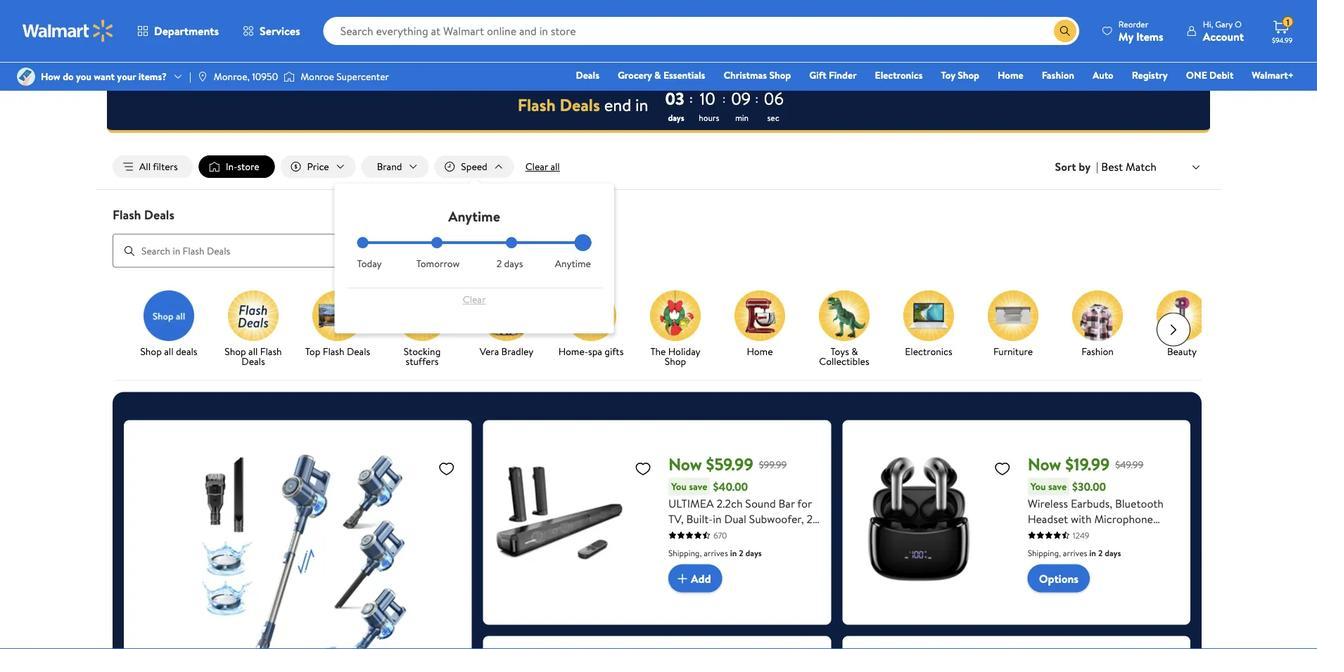 Task type: locate. For each thing, give the bounding box(es) containing it.
0 horizontal spatial fashion
[[1042, 68, 1075, 82]]

2 shipping, arrives in 2 days from the left
[[1028, 547, 1122, 559]]

1 left built-
[[680, 527, 684, 543]]

shipping, arrives in 2 days down 670
[[669, 547, 762, 559]]

10
[[700, 87, 716, 110]]

days up vera bradley image
[[505, 257, 523, 271]]

shipping, arrives in 2 days inside now $59.99 group
[[669, 547, 762, 559]]

2 inside the how fast do you want your order? "option group"
[[497, 257, 502, 271]]

0 horizontal spatial arrives
[[704, 547, 729, 559]]

in down 1249
[[1090, 547, 1097, 559]]

hi,
[[1204, 18, 1214, 30]]

electronics image
[[904, 290, 955, 341]]

save
[[689, 480, 708, 494], [1049, 480, 1067, 494]]

0 vertical spatial sound
[[746, 496, 776, 512]]

flash up clear all
[[518, 93, 556, 117]]

shipping, arrives in 2 days for $59.99
[[669, 547, 762, 559]]

2 arrives from the left
[[1064, 547, 1088, 559]]

bluetooth up bar,
[[737, 527, 786, 543]]

all inside button
[[551, 160, 560, 174]]

0 vertical spatial |
[[189, 70, 191, 83]]

0 vertical spatial bluetooth
[[1116, 496, 1164, 512]]

speakers,
[[741, 589, 787, 604]]

arrives inside now $19.99 group
[[1064, 547, 1088, 559]]

dual
[[725, 512, 747, 527]]

in-
[[226, 160, 237, 174]]

1 horizontal spatial you
[[1031, 480, 1047, 494]]

fashion down the fashion image
[[1082, 345, 1114, 358]]

1 vertical spatial fashion
[[1082, 345, 1114, 358]]

0 horizontal spatial all
[[164, 345, 174, 358]]

arrives down 670
[[704, 547, 729, 559]]

furniture
[[994, 345, 1034, 358]]

clear for clear
[[463, 293, 486, 307]]

gifts
[[605, 345, 624, 358]]

in inside now $19.99 group
[[1090, 547, 1097, 559]]

arrives inside now $59.99 group
[[704, 547, 729, 559]]

2 you from the left
[[1031, 480, 1047, 494]]

0 horizontal spatial for
[[798, 496, 812, 512]]

timer containing 03
[[107, 80, 1211, 133]]

anytime inside the how fast do you want your order? "option group"
[[555, 257, 591, 271]]

days down 'ipx7'
[[1105, 547, 1122, 559]]

1249
[[1073, 530, 1090, 542]]

1 horizontal spatial |
[[1097, 159, 1099, 175]]

2 shipping, from the left
[[1028, 547, 1062, 559]]

1 horizontal spatial all
[[249, 345, 258, 358]]

vera bradley
[[480, 345, 534, 358]]

home right "toy shop" link
[[998, 68, 1024, 82]]

1 save from the left
[[689, 480, 708, 494]]

flash down flash deals image
[[260, 345, 282, 358]]

bradley
[[502, 345, 534, 358]]

1 horizontal spatial ,
[[1100, 527, 1103, 543]]

anytime up the how fast do you want your order? "option group"
[[449, 206, 500, 226]]

want
[[94, 70, 115, 83]]

tv
[[669, 558, 682, 574]]

days down 03
[[668, 112, 685, 124]]

with right "xs"
[[1145, 574, 1166, 589]]

now for now $19.99
[[1028, 453, 1062, 477]]

0 vertical spatial electronics
[[876, 68, 923, 82]]

& inside toys & collectibles
[[852, 345, 859, 358]]

you inside you save $30.00 wireless earbuds, bluetooth headset with microphone touch control , ipx7 waterproof, high-fidelity stereo earphones for sports and work，compatible with iphone 13 pro max xs xr samsung android
[[1031, 480, 1047, 494]]

electronics
[[876, 68, 923, 82], [906, 345, 953, 358]]

stocking stuffers
[[404, 345, 441, 368]]

arc/optical/aux
[[703, 574, 788, 589]]

1 now from the left
[[669, 453, 702, 477]]

2 now from the left
[[1028, 453, 1062, 477]]

shop inside the holiday shop
[[665, 355, 687, 368]]

: right 10
[[723, 91, 726, 106]]

1 vertical spatial |
[[1097, 159, 1099, 175]]

you for now $59.99
[[672, 480, 687, 494]]

0 vertical spatial home link
[[992, 68, 1030, 83]]

shipping, for now $19.99
[[1028, 547, 1062, 559]]

deals down flash deals image
[[242, 355, 265, 368]]

& right grocery
[[655, 68, 661, 82]]

christmas shop
[[724, 68, 791, 82]]

speed button
[[435, 156, 514, 178]]

collectibles
[[820, 355, 870, 368]]

built-
[[687, 512, 713, 527]]

arrives for $19.99
[[1064, 547, 1088, 559]]

: for 03
[[690, 91, 693, 106]]

the holiday shop image
[[651, 290, 701, 341]]

brand
[[377, 160, 402, 174]]

shop right "toy" on the top of page
[[958, 68, 980, 82]]

1 vertical spatial electronics
[[906, 345, 953, 358]]

1 horizontal spatial arrives
[[1064, 547, 1088, 559]]

 image for monroe, 10950
[[197, 71, 208, 82]]

sort and filter section element
[[96, 144, 1222, 189]]

fashion
[[1042, 68, 1075, 82], [1082, 345, 1114, 358]]

clear for clear all
[[526, 160, 548, 174]]

1 horizontal spatial  image
[[284, 70, 295, 84]]

09 : min
[[732, 87, 759, 124]]

1 arrives from the left
[[704, 547, 729, 559]]

1 horizontal spatial shipping, arrives in 2 days
[[1028, 547, 1122, 559]]

all inside shop all flash deals
[[249, 345, 258, 358]]

in inside timer
[[636, 93, 649, 117]]

stocking stuffers image
[[397, 290, 448, 341]]

bar
[[779, 496, 795, 512]]

: inside 09 : min
[[756, 91, 759, 106]]

1 up $94.99 on the right of page
[[1287, 16, 1290, 28]]

shop down the holiday shop image
[[665, 355, 687, 368]]

1 horizontal spatial bluetooth
[[1116, 496, 1164, 512]]

speed
[[461, 160, 488, 174]]

1 horizontal spatial home
[[747, 345, 773, 358]]

for inside you save $30.00 wireless earbuds, bluetooth headset with microphone touch control , ipx7 waterproof, high-fidelity stereo earphones for sports and work，compatible with iphone 13 pro max xs xr samsung android
[[1117, 558, 1132, 574]]

Tomorrow radio
[[432, 237, 443, 249]]

gary
[[1216, 18, 1233, 30]]

shop inside shop all flash deals
[[225, 345, 246, 358]]

 image right 10950
[[284, 70, 295, 84]]

: right 03
[[690, 91, 693, 106]]

arrives for $59.99
[[704, 547, 729, 559]]

3 : from the left
[[756, 91, 759, 106]]

1 : from the left
[[690, 91, 693, 106]]

today
[[357, 257, 382, 271]]

1 you from the left
[[672, 480, 687, 494]]

$19.99
[[1066, 453, 1110, 477]]

ultimea
[[669, 496, 714, 512]]

0 horizontal spatial  image
[[197, 71, 208, 82]]

deals inside timer
[[560, 93, 600, 117]]

1 vertical spatial 1
[[680, 527, 684, 543]]

0 horizontal spatial :
[[690, 91, 693, 106]]

shipping, down touch
[[1028, 547, 1062, 559]]

: right the 09
[[756, 91, 759, 106]]

: inside 03 : days
[[690, 91, 693, 106]]

1 vertical spatial for
[[1117, 558, 1132, 574]]

vera bradley image
[[482, 290, 532, 341]]

1 horizontal spatial for
[[1117, 558, 1132, 574]]

5.3
[[788, 527, 802, 543]]

save inside you save $30.00 wireless earbuds, bluetooth headset with microphone touch control , ipx7 waterproof, high-fidelity stereo earphones for sports and work，compatible with iphone 13 pro max xs xr samsung android
[[1049, 480, 1067, 494]]

samsung
[[1028, 604, 1072, 620]]

Search search field
[[324, 17, 1080, 45]]

you
[[672, 480, 687, 494], [1031, 480, 1047, 494]]

0 horizontal spatial home link
[[724, 290, 797, 359]]

2 inside now $19.99 group
[[1099, 547, 1103, 559]]

for left sports on the right bottom of the page
[[1117, 558, 1132, 574]]

home-spa gifts image
[[566, 290, 617, 341]]

0 horizontal spatial save
[[689, 480, 708, 494]]

add button
[[669, 565, 723, 593]]

09
[[732, 87, 751, 110]]

services button
[[231, 14, 312, 48]]

save for $19.99
[[1049, 480, 1067, 494]]

save inside you save $40.00 ultimea 2.2ch sound bar for tv, built-in dual subwoofer, 2 in 1 separable bluetooth 5.3 soundbar , bassmax adjustable tv surround sound bar, hdmi-arc/optical/aux home theater speakers, wall mount
[[689, 480, 708, 494]]

1 horizontal spatial 1
[[1287, 16, 1290, 28]]

store
[[237, 160, 259, 174]]

monroe
[[301, 70, 334, 83]]

earphones
[[1063, 558, 1115, 574]]

wireless
[[1028, 496, 1069, 512]]

now up wireless
[[1028, 453, 1062, 477]]

sound left bar,
[[732, 558, 763, 574]]

walmart+
[[1253, 68, 1295, 82]]

 image
[[284, 70, 295, 84], [197, 71, 208, 82]]

with up 1249
[[1072, 512, 1092, 527]]

shipping, arrives in 2 days down 1249
[[1028, 547, 1122, 559]]

0 horizontal spatial anytime
[[449, 206, 500, 226]]

home link
[[992, 68, 1030, 83], [724, 290, 797, 359]]

fashion image
[[1073, 290, 1124, 341]]

0 horizontal spatial clear
[[463, 293, 486, 307]]

0 horizontal spatial you
[[672, 480, 687, 494]]

0 vertical spatial &
[[655, 68, 661, 82]]

0 horizontal spatial 1
[[680, 527, 684, 543]]

surround
[[685, 558, 730, 574]]

0 vertical spatial for
[[798, 496, 812, 512]]

arrives down 1249
[[1064, 547, 1088, 559]]

0 horizontal spatial shipping,
[[669, 547, 702, 559]]

1 horizontal spatial shipping,
[[1028, 547, 1062, 559]]

search image
[[124, 245, 135, 257]]

registry link
[[1126, 68, 1175, 83]]

one
[[1187, 68, 1208, 82]]

the holiday shop link
[[639, 290, 712, 369]]

theater
[[701, 589, 738, 604]]

$30.00
[[1073, 480, 1107, 495]]

save up wireless
[[1049, 480, 1067, 494]]

in left built-
[[669, 527, 677, 543]]

reorder
[[1119, 18, 1149, 30]]

None range field
[[357, 242, 592, 244]]

deals inside shop all flash deals
[[242, 355, 265, 368]]

xs
[[1120, 589, 1132, 604]]

2 save from the left
[[1049, 480, 1067, 494]]

shipping, inside now $59.99 group
[[669, 547, 702, 559]]

1 horizontal spatial save
[[1049, 480, 1067, 494]]

shipping, arrives in 2 days inside now $19.99 group
[[1028, 547, 1122, 559]]

bluetooth up 'ipx7'
[[1116, 496, 1164, 512]]

1 vertical spatial clear
[[463, 293, 486, 307]]

shop up the 06
[[770, 68, 791, 82]]

spa
[[589, 345, 603, 358]]

1 horizontal spatial &
[[852, 345, 859, 358]]

monroe supercenter
[[301, 70, 389, 83]]

in-store button
[[199, 156, 275, 178]]

shop down flash deals image
[[225, 345, 246, 358]]

add to favorites list, ultimea 2.2ch sound bar for tv, built-in dual subwoofer, 2 in 1 separable bluetooth 5.3 soundbar , bassmax adjustable tv surround sound bar, hdmi-arc/optical/aux home theater speakers, wall mount image
[[635, 460, 652, 478]]

all for shop all flash deals
[[249, 345, 258, 358]]

0 horizontal spatial home
[[669, 589, 699, 604]]

departments button
[[125, 14, 231, 48]]

all for shop all deals
[[164, 345, 174, 358]]

end
[[605, 93, 632, 117]]

stocking
[[404, 345, 441, 358]]

shipping, up add to cart image
[[669, 547, 702, 559]]

electronics left "toy" on the top of page
[[876, 68, 923, 82]]

, left 'ipx7'
[[1100, 527, 1103, 543]]

you up wireless
[[1031, 480, 1047, 494]]

 image left monroe,
[[197, 71, 208, 82]]

hi, gary o account
[[1204, 18, 1245, 44]]

for right bar
[[798, 496, 812, 512]]

options link
[[1028, 565, 1090, 593]]

top flash deals image
[[313, 290, 363, 341]]

0 vertical spatial home
[[998, 68, 1024, 82]]

2 vertical spatial home
[[669, 589, 699, 604]]

home down add to cart image
[[669, 589, 699, 604]]

2 horizontal spatial all
[[551, 160, 560, 174]]

0 vertical spatial fashion
[[1042, 68, 1075, 82]]

0 horizontal spatial |
[[189, 70, 191, 83]]

deals down the all filters
[[144, 206, 175, 224]]

control
[[1060, 527, 1098, 543]]

1 horizontal spatial :
[[723, 91, 726, 106]]

shipping, for now $59.99
[[669, 547, 702, 559]]

best match button
[[1099, 158, 1205, 176]]

&
[[655, 68, 661, 82], [852, 345, 859, 358]]

0 vertical spatial clear
[[526, 160, 548, 174]]

1 horizontal spatial fashion
[[1082, 345, 1114, 358]]

1 horizontal spatial clear
[[526, 160, 548, 174]]

clear right the speed
[[526, 160, 548, 174]]

high-
[[1090, 543, 1118, 558]]

,
[[1100, 527, 1103, 543], [718, 543, 720, 558]]

deals link
[[570, 68, 606, 83]]

clear inside sort and filter section element
[[526, 160, 548, 174]]

0 horizontal spatial now
[[669, 453, 702, 477]]

sound left bar
[[746, 496, 776, 512]]

shipping, inside now $19.99 group
[[1028, 547, 1062, 559]]

group
[[135, 432, 461, 650]]

mount
[[669, 604, 701, 620]]

2
[[497, 257, 502, 271], [807, 512, 813, 527], [739, 547, 744, 559], [1099, 547, 1103, 559]]

items?
[[138, 70, 167, 83]]

0 horizontal spatial bluetooth
[[737, 527, 786, 543]]

1 vertical spatial anytime
[[555, 257, 591, 271]]

now up ultimea
[[669, 453, 702, 477]]

deals down deals link
[[560, 93, 600, 117]]

timer
[[107, 80, 1211, 133]]

search icon image
[[1060, 25, 1071, 37]]

| right the by
[[1097, 159, 1099, 175]]

2 : from the left
[[723, 91, 726, 106]]

save up ultimea
[[689, 480, 708, 494]]

1 vertical spatial &
[[852, 345, 859, 358]]

home down home image
[[747, 345, 773, 358]]

1 vertical spatial with
[[1145, 574, 1166, 589]]

sort by |
[[1056, 159, 1099, 175]]

0 vertical spatial with
[[1072, 512, 1092, 527]]

& right the toys on the bottom right of page
[[852, 345, 859, 358]]

clear
[[526, 160, 548, 174], [463, 293, 486, 307]]

finder
[[829, 68, 857, 82]]

, down 670
[[718, 543, 720, 558]]

beauty link
[[1146, 290, 1219, 359]]

deals down top flash deals 'image'
[[347, 345, 371, 358]]

Today radio
[[357, 237, 369, 249]]

1 vertical spatial fashion link
[[1062, 290, 1135, 359]]

& for grocery
[[655, 68, 661, 82]]

microphone
[[1095, 512, 1154, 527]]

1 shipping, from the left
[[669, 547, 702, 559]]

1 vertical spatial bluetooth
[[737, 527, 786, 543]]

match
[[1126, 159, 1157, 174]]

Search in Flash Deals search field
[[113, 234, 538, 268]]

all filters
[[139, 160, 178, 174]]

all left deals
[[164, 345, 174, 358]]

shop all deals
[[140, 345, 198, 358]]

Anytime radio
[[581, 237, 592, 249]]

clear down the how fast do you want your order? "option group"
[[463, 293, 486, 307]]

flash inside shop all flash deals
[[260, 345, 282, 358]]

clear button
[[357, 289, 592, 311]]

for inside you save $40.00 ultimea 2.2ch sound bar for tv, built-in dual subwoofer, 2 in 1 separable bluetooth 5.3 soundbar , bassmax adjustable tv surround sound bar, hdmi-arc/optical/aux home theater speakers, wall mount
[[798, 496, 812, 512]]

flash up search icon
[[113, 206, 141, 224]]

days inside now $19.99 group
[[1105, 547, 1122, 559]]

2 horizontal spatial :
[[756, 91, 759, 106]]

| inside sort and filter section element
[[1097, 159, 1099, 175]]

 image
[[17, 68, 35, 86]]

anytime down anytime radio at the top of page
[[555, 257, 591, 271]]

bluetooth inside you save $30.00 wireless earbuds, bluetooth headset with microphone touch control , ipx7 waterproof, high-fidelity stereo earphones for sports and work，compatible with iphone 13 pro max xs xr samsung android
[[1116, 496, 1164, 512]]

1 shipping, arrives in 2 days from the left
[[669, 547, 762, 559]]

days left bar,
[[746, 547, 762, 559]]

all down flash deals end in on the left top of the page
[[551, 160, 560, 174]]

1 horizontal spatial anytime
[[555, 257, 591, 271]]

0 horizontal spatial ,
[[718, 543, 720, 558]]

adjustable
[[767, 543, 818, 558]]

None radio
[[506, 237, 517, 249]]

my
[[1119, 29, 1134, 44]]

1 vertical spatial electronics link
[[893, 290, 966, 359]]

| right items? on the left of page
[[189, 70, 191, 83]]

0 horizontal spatial &
[[655, 68, 661, 82]]

all down flash deals image
[[249, 345, 258, 358]]

you up ultimea
[[672, 480, 687, 494]]

fashion down the search icon
[[1042, 68, 1075, 82]]

in right 'end'
[[636, 93, 649, 117]]

0 horizontal spatial shipping, arrives in 2 days
[[669, 547, 762, 559]]

1 horizontal spatial now
[[1028, 453, 1062, 477]]

now $19.99 $49.99
[[1028, 453, 1144, 477]]

0 vertical spatial electronics link
[[869, 68, 930, 83]]

electronics down electronics image
[[906, 345, 953, 358]]

you inside you save $40.00 ultimea 2.2ch sound bar for tv, built-in dual subwoofer, 2 in 1 separable bluetooth 5.3 soundbar , bassmax adjustable tv surround sound bar, hdmi-arc/optical/aux home theater speakers, wall mount
[[672, 480, 687, 494]]



Task type: vqa. For each thing, say whether or not it's contained in the screenshot.
the Gift inside Gift Finder link
no



Task type: describe. For each thing, give the bounding box(es) containing it.
, inside you save $30.00 wireless earbuds, bluetooth headset with microphone touch control , ipx7 waterproof, high-fidelity stereo earphones for sports and work，compatible with iphone 13 pro max xs xr samsung android
[[1100, 527, 1103, 543]]

waterproof,
[[1028, 543, 1087, 558]]

days inside 03 : days
[[668, 112, 685, 124]]

the holiday shop
[[651, 345, 701, 368]]

home inside you save $40.00 ultimea 2.2ch sound bar for tv, built-in dual subwoofer, 2 in 1 separable bluetooth 5.3 soundbar , bassmax adjustable tv surround sound bar, hdmi-arc/optical/aux home theater speakers, wall mount
[[669, 589, 699, 604]]

10950
[[252, 70, 278, 83]]

top flash deals
[[305, 345, 371, 358]]

Flash Deals search field
[[96, 206, 1222, 268]]

you save $30.00 wireless earbuds, bluetooth headset with microphone touch control , ipx7 waterproof, high-fidelity stereo earphones for sports and work，compatible with iphone 13 pro max xs xr samsung android
[[1028, 480, 1166, 620]]

gift finder link
[[803, 68, 864, 83]]

Walmart Site-Wide search field
[[324, 17, 1080, 45]]

flash deals end in 3 days 10 hours 9 minutes 6 seconds element
[[518, 93, 649, 117]]

shipping, arrives in 2 days for $19.99
[[1028, 547, 1122, 559]]

flash deals end in
[[518, 93, 649, 117]]

min
[[736, 112, 749, 124]]

now $19.99 group
[[854, 432, 1180, 620]]

save for $59.99
[[689, 480, 708, 494]]

touch
[[1028, 527, 1057, 543]]

2 inside you save $40.00 ultimea 2.2ch sound bar for tv, built-in dual subwoofer, 2 in 1 separable bluetooth 5.3 soundbar , bassmax adjustable tv surround sound bar, hdmi-arc/optical/aux home theater speakers, wall mount
[[807, 512, 813, 527]]

shop all deals link
[[132, 290, 206, 359]]

1 vertical spatial home link
[[724, 290, 797, 359]]

options
[[1040, 571, 1079, 587]]

deals inside search box
[[144, 206, 175, 224]]

2 horizontal spatial home
[[998, 68, 1024, 82]]

and
[[1028, 574, 1046, 589]]

1 horizontal spatial with
[[1145, 574, 1166, 589]]

0 horizontal spatial with
[[1072, 512, 1092, 527]]

bluetooth inside you save $40.00 ultimea 2.2ch sound bar for tv, built-in dual subwoofer, 2 in 1 separable bluetooth 5.3 soundbar , bassmax adjustable tv surround sound bar, hdmi-arc/optical/aux home theater speakers, wall mount
[[737, 527, 786, 543]]

shop all flash deals
[[225, 345, 282, 368]]

: for 09
[[756, 91, 759, 106]]

deals
[[176, 345, 198, 358]]

toy shop link
[[935, 68, 986, 83]]

furniture link
[[977, 290, 1050, 359]]

registry
[[1133, 68, 1169, 82]]

days inside now $59.99 group
[[746, 547, 762, 559]]

flash deals
[[113, 206, 175, 224]]

items
[[1137, 29, 1164, 44]]

pro
[[1077, 589, 1094, 604]]

$40.00
[[713, 480, 749, 495]]

add to cart image
[[674, 571, 691, 588]]

furniture image
[[988, 290, 1039, 341]]

you
[[76, 70, 91, 83]]

fidelity
[[1117, 543, 1153, 558]]

1 horizontal spatial home link
[[992, 68, 1030, 83]]

grocery & essentials
[[618, 68, 706, 82]]

bar,
[[766, 558, 784, 574]]

in-store
[[226, 160, 259, 174]]

flash inside search box
[[113, 206, 141, 224]]

grocery
[[618, 68, 652, 82]]

xr
[[1135, 589, 1149, 604]]

toy
[[942, 68, 956, 82]]

holiday
[[669, 345, 701, 358]]

toys & collectibles image
[[820, 290, 870, 341]]

sort
[[1056, 159, 1077, 175]]

toys & collectibles
[[820, 345, 870, 368]]

add to favorites list, wireless earbuds, bluetooth headset with microphone touch control , ipx7 waterproof, high-fidelity stereo earphones for sports and work，compatible with iphone 13 pro max xs xr samsung android image
[[995, 460, 1011, 478]]

add
[[691, 571, 711, 587]]

christmas shop link
[[718, 68, 798, 83]]

you save $40.00 ultimea 2.2ch sound bar for tv, built-in dual subwoofer, 2 in 1 separable bluetooth 5.3 soundbar , bassmax adjustable tv surround sound bar, hdmi-arc/optical/aux home theater speakers, wall mount
[[669, 480, 818, 620]]

toys & collectibles link
[[808, 290, 881, 369]]

home-spa gifts
[[559, 345, 624, 358]]

1 vertical spatial home
[[747, 345, 773, 358]]

tv,
[[669, 512, 684, 527]]

shop left deals
[[140, 345, 162, 358]]

flash right top
[[323, 345, 345, 358]]

1 vertical spatial sound
[[732, 558, 763, 574]]

stereo
[[1028, 558, 1061, 574]]

how do you want your items?
[[41, 70, 167, 83]]

home image
[[735, 290, 786, 341]]

670
[[714, 530, 728, 542]]

how fast do you want your order? option group
[[357, 237, 592, 271]]

03
[[666, 87, 685, 110]]

stocking stuffers link
[[386, 290, 459, 369]]

android
[[1074, 604, 1113, 620]]

price button
[[281, 156, 356, 178]]

stuffers
[[406, 355, 439, 368]]

filters
[[153, 160, 178, 174]]

clear all button
[[520, 156, 566, 178]]

top flash deals link
[[301, 290, 375, 359]]

hdmi-
[[669, 574, 703, 589]]

deals up flash deals end in on the left top of the page
[[576, 68, 600, 82]]

home-spa gifts link
[[555, 290, 628, 359]]

o
[[1236, 18, 1242, 30]]

max
[[1097, 589, 1117, 604]]

earbuds,
[[1071, 496, 1113, 512]]

days inside the how fast do you want your order? "option group"
[[505, 257, 523, 271]]

subwoofer,
[[750, 512, 804, 527]]

all filters button
[[113, 156, 193, 178]]

next slide for chipmodulewithimages list image
[[1157, 313, 1191, 347]]

in right surround
[[731, 547, 737, 559]]

now $59.99 group
[[495, 432, 820, 620]]

account
[[1204, 29, 1245, 44]]

reorder my items
[[1119, 18, 1164, 44]]

add to favorites list, prettycare cordless stick vacuum cleaner lightweight for carpet floor pet hair w200 image
[[438, 460, 455, 478]]

you for now $19.99
[[1031, 480, 1047, 494]]

$49.99
[[1116, 458, 1144, 472]]

1 inside you save $40.00 ultimea 2.2ch sound bar for tv, built-in dual subwoofer, 2 in 1 separable bluetooth 5.3 soundbar , bassmax adjustable tv surround sound bar, hdmi-arc/optical/aux home theater speakers, wall mount
[[680, 527, 684, 543]]

 image for monroe supercenter
[[284, 70, 295, 84]]

auto
[[1093, 68, 1114, 82]]

0 vertical spatial 1
[[1287, 16, 1290, 28]]

beauty image
[[1157, 290, 1208, 341]]

shop all image
[[144, 290, 194, 341]]

sports
[[1134, 558, 1166, 574]]

, inside you save $40.00 ultimea 2.2ch sound bar for tv, built-in dual subwoofer, 2 in 1 separable bluetooth 5.3 soundbar , bassmax adjustable tv surround sound bar, hdmi-arc/optical/aux home theater speakers, wall mount
[[718, 543, 720, 558]]

flash deals image
[[228, 290, 279, 341]]

vera
[[480, 345, 499, 358]]

0 vertical spatial fashion link
[[1036, 68, 1081, 83]]

all
[[139, 160, 151, 174]]

supercenter
[[337, 70, 389, 83]]

bassmax
[[723, 543, 764, 558]]

toys
[[831, 345, 850, 358]]

walmart+ link
[[1246, 68, 1301, 83]]

now for now $59.99
[[669, 453, 702, 477]]

$94.99
[[1273, 35, 1293, 45]]

brand button
[[362, 156, 429, 178]]

& for toys
[[852, 345, 859, 358]]

services
[[260, 23, 300, 39]]

in up 670
[[713, 512, 722, 527]]

how
[[41, 70, 60, 83]]

toy shop
[[942, 68, 980, 82]]

0 vertical spatial anytime
[[449, 206, 500, 226]]

all for clear all
[[551, 160, 560, 174]]

06 sec
[[764, 87, 784, 124]]

walmart image
[[23, 20, 114, 42]]

departments
[[154, 23, 219, 39]]



